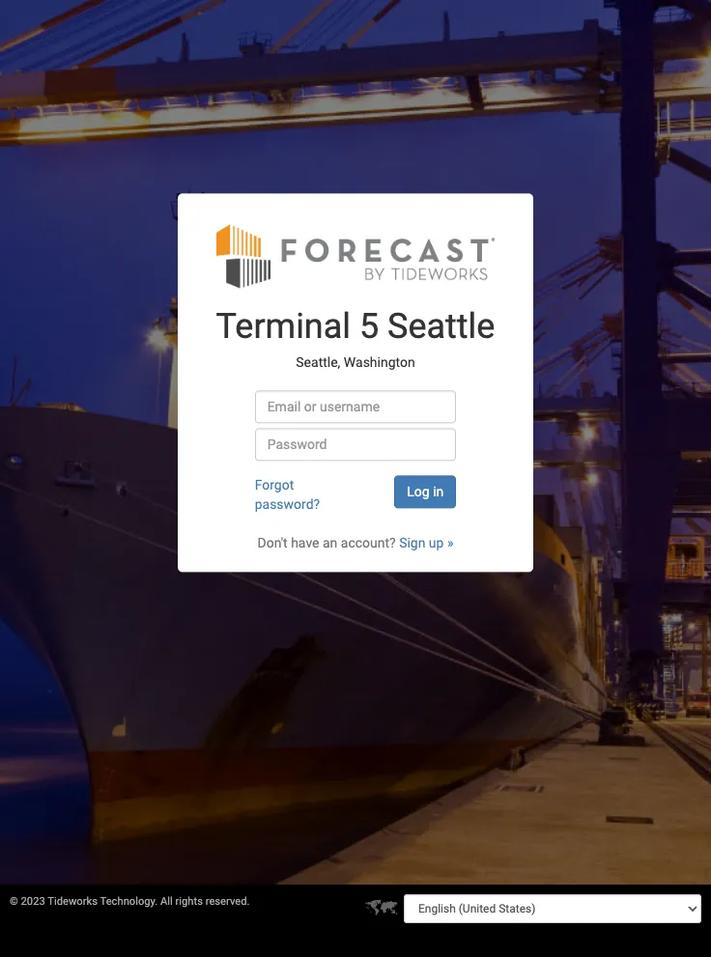Task type: describe. For each thing, give the bounding box(es) containing it.
forgot
[[255, 478, 294, 493]]

all
[[160, 896, 173, 909]]

have
[[291, 536, 319, 551]]

in
[[433, 484, 444, 500]]

log in button
[[395, 476, 457, 508]]

forgot password? link
[[255, 478, 320, 512]]

reserved.
[[206, 896, 250, 909]]

seattle,
[[296, 355, 341, 371]]

technology.
[[100, 896, 158, 909]]

Password password field
[[255, 428, 457, 461]]

5
[[360, 306, 379, 347]]

don't have an account? sign up »
[[258, 536, 454, 551]]

washington
[[344, 355, 415, 371]]

account?
[[341, 536, 396, 551]]

log
[[407, 484, 430, 500]]

up
[[429, 536, 444, 551]]

forecast® by tideworks image
[[217, 223, 495, 289]]

don't
[[258, 536, 288, 551]]



Task type: vqa. For each thing, say whether or not it's contained in the screenshot.
© 2023 tideworks technology. all rights reserved. forecast® by tideworks version 9.5.0.202307122 (07122023-2212) creating success ℠
no



Task type: locate. For each thing, give the bounding box(es) containing it.
password?
[[255, 497, 320, 512]]

sign up » link
[[399, 536, 454, 551]]

forgot password?
[[255, 478, 320, 512]]

2023
[[21, 896, 45, 909]]

an
[[323, 536, 338, 551]]

Email or username text field
[[255, 391, 457, 423]]

sign
[[399, 536, 426, 551]]

terminal 5 seattle seattle, washington
[[216, 306, 495, 371]]

log in
[[407, 484, 444, 500]]

terminal
[[216, 306, 351, 347]]

»
[[447, 536, 454, 551]]

tideworks
[[48, 896, 98, 909]]

rights
[[175, 896, 203, 909]]

©
[[10, 896, 18, 909]]

seattle
[[388, 306, 495, 347]]

© 2023 tideworks technology. all rights reserved.
[[10, 896, 250, 909]]



